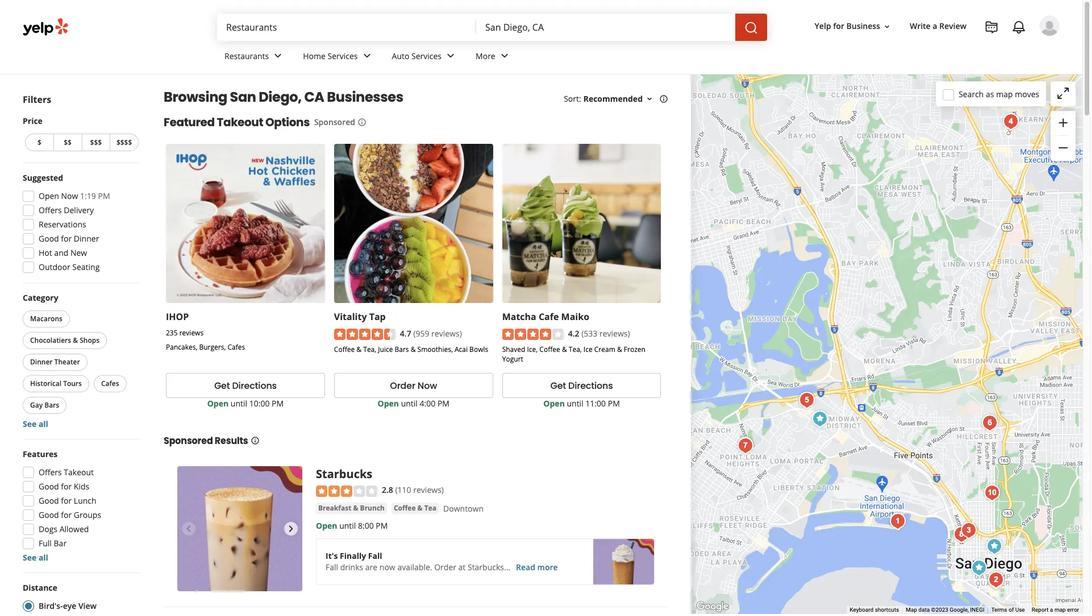 Task type: vqa. For each thing, say whether or not it's contained in the screenshot.
THE 'PANCAKES,'
yes



Task type: locate. For each thing, give the bounding box(es) containing it.
moves
[[1015, 88, 1040, 99]]

get directions link down shaved ice, coffee & tea, ice cream & frozen yogurt
[[502, 373, 662, 398]]

0 horizontal spatial directions
[[232, 379, 277, 392]]

macarons
[[30, 314, 62, 324]]

$$$
[[90, 138, 102, 147]]

24 chevron down v2 image inside restaurants link
[[271, 49, 285, 63]]

4.2 (533 reviews)
[[568, 328, 630, 339]]

king & queen cantina image
[[950, 523, 973, 546]]

1 horizontal spatial get
[[551, 379, 566, 392]]

previous image
[[182, 522, 196, 536]]

24 chevron down v2 image
[[360, 49, 374, 63]]

more
[[476, 50, 496, 61]]

0 horizontal spatial services
[[328, 50, 358, 61]]

reviews)
[[432, 328, 462, 339], [600, 328, 630, 339], [414, 485, 444, 495]]

$$
[[64, 138, 72, 147]]

option group containing distance
[[19, 582, 141, 614]]

directions up 10:00
[[232, 379, 277, 392]]

open until 11:00 pm
[[544, 398, 620, 409]]

good for good for kids
[[39, 481, 59, 492]]

yelp for business
[[815, 21, 881, 32]]

now up offers delivery
[[61, 190, 78, 201]]

restaurants link
[[215, 41, 294, 74]]

auto
[[392, 50, 410, 61]]

& right the cream
[[617, 345, 622, 354]]

cafes inside button
[[101, 379, 119, 388]]

pancakes,
[[166, 342, 198, 352]]

services for home services
[[328, 50, 358, 61]]

get directions link down burgers,
[[166, 373, 325, 398]]

0 horizontal spatial none field
[[226, 21, 467, 34]]

2 see all from the top
[[23, 552, 48, 563]]

1 vertical spatial see all button
[[23, 552, 48, 563]]

3 good from the top
[[39, 495, 59, 506]]

1 vertical spatial dinner
[[30, 357, 53, 367]]

©2023
[[932, 607, 949, 613]]

options
[[266, 114, 310, 130]]

reviews) up the cream
[[600, 328, 630, 339]]

filters
[[23, 93, 51, 106]]

good up the hot
[[39, 233, 59, 244]]

4 good from the top
[[39, 509, 59, 520]]

1 good from the top
[[39, 233, 59, 244]]

now inside group
[[61, 190, 78, 201]]

1 vertical spatial offers
[[39, 467, 62, 478]]

downtown
[[444, 503, 484, 514]]

1 horizontal spatial 24 chevron down v2 image
[[444, 49, 458, 63]]

burgers,
[[199, 342, 226, 352]]

services for auto services
[[412, 50, 442, 61]]

drinks
[[340, 562, 363, 572]]

seating
[[72, 262, 100, 272]]

1 get directions from the left
[[214, 379, 277, 392]]

all down gay bars button
[[39, 418, 48, 429]]

$ button
[[25, 134, 53, 151]]

fall
[[368, 550, 382, 561], [326, 562, 338, 572]]

see all button
[[23, 418, 48, 429], [23, 552, 48, 563]]

services inside the home services 'link'
[[328, 50, 358, 61]]

get up open until 11:00 pm
[[551, 379, 566, 392]]

0 horizontal spatial tea,
[[363, 345, 377, 354]]

breakfast & brunch
[[318, 503, 385, 513]]

home
[[303, 50, 326, 61]]

0 vertical spatial sponsored
[[314, 117, 355, 127]]

1 directions from the left
[[232, 379, 277, 392]]

2.8 (110 reviews)
[[382, 485, 444, 495]]

1 see from the top
[[23, 418, 37, 429]]

starbucks image
[[177, 466, 302, 591], [983, 535, 1006, 558]]

0 horizontal spatial now
[[61, 190, 78, 201]]

2 none field from the left
[[486, 21, 727, 34]]

now up 4:00
[[418, 379, 437, 392]]

sponsored left results
[[164, 435, 213, 448]]

sort:
[[564, 93, 581, 104]]

tea, left "juice"
[[363, 345, 377, 354]]

until left 4:00
[[401, 398, 418, 409]]

get directions for ihop
[[214, 379, 277, 392]]

0 horizontal spatial cafes
[[101, 379, 119, 388]]

see all button for features
[[23, 552, 48, 563]]

coffee & tea
[[394, 503, 437, 513]]

1 horizontal spatial coffee
[[394, 503, 416, 513]]

offers up reservations
[[39, 205, 62, 215]]

for for groups
[[61, 509, 72, 520]]

& inside "button"
[[73, 335, 78, 345]]

search image
[[745, 21, 759, 34]]

16 chevron down v2 image inside recommended dropdown button
[[645, 94, 654, 103]]

tyler b. image
[[1040, 15, 1060, 36]]

1 horizontal spatial order
[[435, 562, 457, 572]]

0 vertical spatial takeout
[[217, 114, 263, 130]]

0 horizontal spatial bars
[[44, 400, 59, 410]]

terms
[[992, 607, 1008, 613]]

for inside "button"
[[834, 21, 845, 32]]

2 see all button from the top
[[23, 552, 48, 563]]

0 horizontal spatial get
[[214, 379, 230, 392]]

24 chevron down v2 image right the 'restaurants'
[[271, 49, 285, 63]]

bars right "juice"
[[395, 345, 409, 354]]

0 vertical spatial 16 chevron down v2 image
[[883, 22, 892, 31]]

san
[[230, 88, 256, 106]]

shops
[[80, 335, 100, 345]]

bird's-
[[39, 600, 63, 611]]

now for open
[[61, 190, 78, 201]]

services right auto
[[412, 50, 442, 61]]

24 chevron down v2 image inside more link
[[498, 49, 512, 63]]

see all button down 'full'
[[23, 552, 48, 563]]

for up hot and new
[[61, 233, 72, 244]]

1 vertical spatial sponsored
[[164, 435, 213, 448]]

16 chevron down v2 image
[[883, 22, 892, 31], [645, 94, 654, 103]]

24 chevron down v2 image for more
[[498, 49, 512, 63]]

dinner theater
[[30, 357, 80, 367]]

& left ice
[[562, 345, 567, 354]]

brunch
[[360, 503, 385, 513]]

option group
[[19, 582, 141, 614]]

0 vertical spatial 16 info v2 image
[[660, 94, 669, 103]]

for for kids
[[61, 481, 72, 492]]

0 vertical spatial map
[[997, 88, 1013, 99]]

good up dogs
[[39, 509, 59, 520]]

0 horizontal spatial dinner
[[30, 357, 53, 367]]

0 horizontal spatial get directions
[[214, 379, 277, 392]]

1 horizontal spatial now
[[418, 379, 437, 392]]

cafes right tours
[[101, 379, 119, 388]]

1 horizontal spatial tea,
[[569, 345, 582, 354]]

takeout
[[217, 114, 263, 130], [64, 467, 94, 478]]

2 directions from the left
[[569, 379, 613, 392]]

see all down gay on the left of the page
[[23, 418, 48, 429]]

1 horizontal spatial starbucks image
[[983, 535, 1006, 558]]

yelp
[[815, 21, 832, 32]]

1 see all from the top
[[23, 418, 48, 429]]

delivery
[[64, 205, 94, 215]]

1 horizontal spatial get directions link
[[502, 373, 662, 398]]

matcha cafe maiko link
[[502, 310, 590, 323]]

good down good for kids
[[39, 495, 59, 506]]

0 horizontal spatial 16 info v2 image
[[358, 118, 367, 127]]

write a review
[[910, 21, 967, 32]]

a right report
[[1051, 607, 1054, 613]]

cafes button
[[94, 375, 127, 392]]

2 24 chevron down v2 image from the left
[[444, 49, 458, 63]]

pm for vitality tap
[[438, 398, 450, 409]]

takeout inside group
[[64, 467, 94, 478]]

16 info v2 image right recommended dropdown button
[[660, 94, 669, 103]]

get directions link
[[166, 373, 325, 398], [502, 373, 662, 398]]

1 get from the left
[[214, 379, 230, 392]]

services inside "auto services" "link"
[[412, 50, 442, 61]]

0 horizontal spatial a
[[933, 21, 938, 32]]

& down 4.7
[[411, 345, 416, 354]]

none field up the home services 'link'
[[226, 21, 467, 34]]

0 vertical spatial cafes
[[228, 342, 245, 352]]

1 vertical spatial bars
[[44, 400, 59, 410]]

1 horizontal spatial bars
[[395, 345, 409, 354]]

24 chevron down v2 image for auto services
[[444, 49, 458, 63]]

until down breakfast & brunch link
[[340, 520, 356, 531]]

reviews) up smoothies,
[[432, 328, 462, 339]]

1 horizontal spatial a
[[1051, 607, 1054, 613]]

coffee down "4.7 star rating" image
[[334, 345, 355, 354]]

& left the shops at the bottom of page
[[73, 335, 78, 345]]

1 horizontal spatial 16 chevron down v2 image
[[883, 22, 892, 31]]

starbucks up "2.8 star rating" image at bottom
[[316, 466, 373, 482]]

get directions up open until 11:00 pm
[[551, 379, 613, 392]]

now
[[380, 562, 396, 572]]

dinner theater button
[[23, 354, 87, 371]]

good for good for dinner
[[39, 233, 59, 244]]

16 info v2 image for browsing san diego, ca businesses
[[660, 94, 669, 103]]

maiko
[[562, 310, 590, 323]]

sponsored down the ca
[[314, 117, 355, 127]]

1 horizontal spatial map
[[1055, 607, 1066, 613]]

16 chevron down v2 image right business
[[883, 22, 892, 31]]

see down gay on the left of the page
[[23, 418, 37, 429]]

map
[[997, 88, 1013, 99], [1055, 607, 1066, 613]]

pm right 8:00
[[376, 520, 388, 531]]

dinner up new
[[74, 233, 99, 244]]

none field up the business categories element
[[486, 21, 727, 34]]

2 offers from the top
[[39, 467, 62, 478]]

groups
[[74, 509, 101, 520]]

cream
[[595, 345, 616, 354]]

tap
[[369, 310, 386, 323]]

16 info v2 image
[[660, 94, 669, 103], [358, 118, 367, 127]]

2 tea, from the left
[[569, 345, 582, 354]]

2 all from the top
[[39, 552, 48, 563]]

tea,
[[363, 345, 377, 354], [569, 345, 582, 354]]

2 see from the top
[[23, 552, 37, 563]]

0 horizontal spatial get directions link
[[166, 373, 325, 398]]

1 vertical spatial fall
[[326, 562, 338, 572]]

0 vertical spatial a
[[933, 21, 938, 32]]

until left 11:00
[[567, 398, 584, 409]]

1 all from the top
[[39, 418, 48, 429]]

16 chevron down v2 image inside yelp for business "button"
[[883, 22, 892, 31]]

good down offers takeout
[[39, 481, 59, 492]]

open for matcha cafe maiko
[[544, 398, 565, 409]]

report a map error
[[1032, 607, 1080, 613]]

services left 24 chevron down v2 icon at top left
[[328, 50, 358, 61]]

for down good for lunch
[[61, 509, 72, 520]]

0 vertical spatial starbucks
[[316, 466, 373, 482]]

tours
[[63, 379, 82, 388]]

outdoor
[[39, 262, 70, 272]]

directions up 11:00
[[569, 379, 613, 392]]

water grill - san diego image
[[985, 568, 1008, 591]]

2 horizontal spatial 24 chevron down v2 image
[[498, 49, 512, 63]]

until left 10:00
[[231, 398, 247, 409]]

0 horizontal spatial order
[[390, 379, 416, 392]]

coffee & tea, juice bars & smoothies, acai bowls
[[334, 345, 489, 354]]

meze greek fusion image
[[985, 569, 1008, 592]]

inegi
[[971, 607, 985, 613]]

1 vertical spatial map
[[1055, 607, 1066, 613]]

1 none field from the left
[[226, 21, 467, 34]]

see all button down gay on the left of the page
[[23, 418, 48, 429]]

1 horizontal spatial none field
[[486, 21, 727, 34]]

1 vertical spatial 16 chevron down v2 image
[[645, 94, 654, 103]]

services
[[328, 50, 358, 61], [412, 50, 442, 61]]

1 get directions link from the left
[[166, 373, 325, 398]]

0 horizontal spatial starbucks
[[316, 466, 373, 482]]

4.7 star rating image
[[334, 329, 396, 340]]

cesarina image
[[734, 434, 757, 457]]

coffee down (110
[[394, 503, 416, 513]]

0 vertical spatial see
[[23, 418, 37, 429]]

1 vertical spatial 16 info v2 image
[[358, 118, 367, 127]]

1 horizontal spatial cafes
[[228, 342, 245, 352]]

0 vertical spatial see all button
[[23, 418, 48, 429]]

& left tea
[[418, 503, 423, 513]]

0 vertical spatial order
[[390, 379, 416, 392]]

phil's bbq image
[[796, 389, 818, 411]]

3 24 chevron down v2 image from the left
[[498, 49, 512, 63]]

starbucks
[[316, 466, 373, 482], [468, 562, 504, 572]]

order left at
[[435, 562, 457, 572]]

google image
[[694, 599, 732, 614]]

1 horizontal spatial sponsored
[[314, 117, 355, 127]]

0 horizontal spatial 24 chevron down v2 image
[[271, 49, 285, 63]]

0 horizontal spatial map
[[997, 88, 1013, 99]]

for right yelp
[[834, 21, 845, 32]]

pm for ihop
[[272, 398, 284, 409]]

all for category
[[39, 418, 48, 429]]

until for vitality tap
[[401, 398, 418, 409]]

0 vertical spatial fall
[[368, 550, 382, 561]]

0 vertical spatial dinner
[[74, 233, 99, 244]]

cafes right burgers,
[[228, 342, 245, 352]]

get
[[214, 379, 230, 392], [551, 379, 566, 392]]

sponsored
[[314, 117, 355, 127], [164, 435, 213, 448]]

1 vertical spatial starbucks
[[468, 562, 504, 572]]

gay
[[30, 400, 43, 410]]

takeout down san
[[217, 114, 263, 130]]

snooze, an a.m. eatery image
[[979, 411, 1002, 434]]

1 vertical spatial a
[[1051, 607, 1054, 613]]

1 horizontal spatial takeout
[[217, 114, 263, 130]]

pm right 1:19
[[98, 190, 110, 201]]

$$$ button
[[82, 134, 110, 151]]

directions
[[232, 379, 277, 392], [569, 379, 613, 392]]

open up "sponsored results"
[[207, 398, 229, 409]]

1 vertical spatial all
[[39, 552, 48, 563]]

1 horizontal spatial get directions
[[551, 379, 613, 392]]

16 chevron down v2 image right recommended
[[645, 94, 654, 103]]

projects image
[[985, 20, 999, 34]]

shaved
[[502, 345, 526, 354]]

until for matcha cafe maiko
[[567, 398, 584, 409]]

open for ihop
[[207, 398, 229, 409]]

reviews) for order now
[[432, 328, 462, 339]]

24 chevron down v2 image right more
[[498, 49, 512, 63]]

16 info v2 image for featured takeout options
[[358, 118, 367, 127]]

get directions up open until 10:00 pm
[[214, 379, 277, 392]]

2 good from the top
[[39, 481, 59, 492]]

(533
[[582, 328, 598, 339]]

None search field
[[217, 14, 770, 41]]

see up distance
[[23, 552, 37, 563]]

1 horizontal spatial dinner
[[74, 233, 99, 244]]

all down 'full'
[[39, 552, 48, 563]]

for for dinner
[[61, 233, 72, 244]]

open for vitality tap
[[378, 398, 399, 409]]

2 services from the left
[[412, 50, 442, 61]]

24 chevron down v2 image
[[271, 49, 285, 63], [444, 49, 458, 63], [498, 49, 512, 63]]

offers delivery
[[39, 205, 94, 215]]

get up open until 10:00 pm
[[214, 379, 230, 392]]

1 horizontal spatial directions
[[569, 379, 613, 392]]

1 vertical spatial cafes
[[101, 379, 119, 388]]

map right as
[[997, 88, 1013, 99]]

Find text field
[[226, 21, 467, 34]]

0 horizontal spatial 16 chevron down v2 image
[[645, 94, 654, 103]]

0 horizontal spatial takeout
[[64, 467, 94, 478]]

sponsored for sponsored
[[314, 117, 355, 127]]

0 vertical spatial all
[[39, 418, 48, 429]]

for down offers takeout
[[61, 481, 72, 492]]

coffee inside button
[[394, 503, 416, 513]]

coffee right ice, at the left of page
[[540, 345, 561, 354]]

takeout up kids
[[64, 467, 94, 478]]

2 get directions from the left
[[551, 379, 613, 392]]

order up open until 4:00 pm in the bottom left of the page
[[390, 379, 416, 392]]

1 horizontal spatial starbucks
[[468, 562, 504, 572]]

1 vertical spatial see
[[23, 552, 37, 563]]

1 services from the left
[[328, 50, 358, 61]]

0 vertical spatial bars
[[395, 345, 409, 354]]

now
[[61, 190, 78, 201], [418, 379, 437, 392]]

recommended button
[[584, 93, 654, 104]]

1 vertical spatial takeout
[[64, 467, 94, 478]]

1 horizontal spatial services
[[412, 50, 442, 61]]

group
[[1051, 111, 1076, 161], [19, 172, 141, 276], [20, 292, 141, 430], [19, 449, 141, 563]]

0 vertical spatial see all
[[23, 418, 48, 429]]

see all down 'full'
[[23, 552, 48, 563]]

24 chevron down v2 image inside "auto services" "link"
[[444, 49, 458, 63]]

1 vertical spatial now
[[418, 379, 437, 392]]

0 vertical spatial now
[[61, 190, 78, 201]]

see all
[[23, 418, 48, 429], [23, 552, 48, 563]]

0 horizontal spatial sponsored
[[164, 435, 213, 448]]

1 24 chevron down v2 image from the left
[[271, 49, 285, 63]]

1 offers from the top
[[39, 205, 62, 215]]

16 chevron down v2 image for yelp for business
[[883, 22, 892, 31]]

vitality
[[334, 310, 367, 323]]

fall up are
[[368, 550, 382, 561]]

available.
[[398, 562, 432, 572]]

(110
[[395, 485, 411, 495]]

good for good for groups
[[39, 509, 59, 520]]

for down good for kids
[[61, 495, 72, 506]]

a for write
[[933, 21, 938, 32]]

it's finally fall
[[326, 550, 382, 561]]

0 horizontal spatial coffee
[[334, 345, 355, 354]]

pm right 11:00
[[608, 398, 620, 409]]

1 horizontal spatial 16 info v2 image
[[660, 94, 669, 103]]

takeout for offers
[[64, 467, 94, 478]]

reservations
[[39, 219, 86, 230]]

group containing category
[[20, 292, 141, 430]]

2 horizontal spatial coffee
[[540, 345, 561, 354]]

pm right 4:00
[[438, 398, 450, 409]]

see for category
[[23, 418, 37, 429]]

sponsored for sponsored results
[[164, 435, 213, 448]]

None field
[[226, 21, 467, 34], [486, 21, 727, 34]]

16 info v2 image
[[250, 436, 260, 445]]

pm right 10:00
[[272, 398, 284, 409]]

16 chevron down v2 image for recommended
[[645, 94, 654, 103]]

full bar
[[39, 538, 67, 549]]

next image
[[284, 522, 298, 536]]

open left 11:00
[[544, 398, 565, 409]]

open down 'order now'
[[378, 398, 399, 409]]

1 see all button from the top
[[23, 418, 48, 429]]

24 chevron down v2 image right auto services
[[444, 49, 458, 63]]

cafes
[[228, 342, 245, 352], [101, 379, 119, 388]]

starbucks right at
[[468, 562, 504, 572]]

dinner inside button
[[30, 357, 53, 367]]

ihop image
[[809, 407, 832, 430]]

user actions element
[[806, 14, 1076, 84]]

0 vertical spatial offers
[[39, 205, 62, 215]]

2 get from the left
[[551, 379, 566, 392]]

map left error
[[1055, 607, 1066, 613]]

tea, left ice
[[569, 345, 582, 354]]

fall down it's
[[326, 562, 338, 572]]

bars right gay on the left of the page
[[44, 400, 59, 410]]

map region
[[562, 63, 1092, 614]]

4.2
[[568, 328, 580, 339]]

breakfast & brunch link
[[316, 502, 387, 514]]

get directions for matcha cafe maiko
[[551, 379, 613, 392]]

good for good for lunch
[[39, 495, 59, 506]]

offers up good for kids
[[39, 467, 62, 478]]

dinner up historical
[[30, 357, 53, 367]]

offers for offers takeout
[[39, 467, 62, 478]]

a right write
[[933, 21, 938, 32]]

1 vertical spatial see all
[[23, 552, 48, 563]]

expand map image
[[1057, 86, 1071, 100]]

offers for offers delivery
[[39, 205, 62, 215]]

16 info v2 image down businesses
[[358, 118, 367, 127]]

now inside 'order now' link
[[418, 379, 437, 392]]

2 get directions link from the left
[[502, 373, 662, 398]]



Task type: describe. For each thing, give the bounding box(es) containing it.
pm for matcha cafe maiko
[[608, 398, 620, 409]]

see all button for category
[[23, 418, 48, 429]]

11:00
[[586, 398, 606, 409]]

auto services
[[392, 50, 442, 61]]

none field find
[[226, 21, 467, 34]]

historical tours
[[30, 379, 82, 388]]

(959
[[414, 328, 430, 339]]

coffee & tea link
[[392, 502, 439, 514]]

open down suggested
[[39, 190, 59, 201]]

good for groups
[[39, 509, 101, 520]]

gay bars
[[30, 400, 59, 410]]

vitality tap image
[[968, 556, 991, 579]]

$
[[37, 138, 41, 147]]

businesses
[[327, 88, 404, 106]]

get directions link for matcha cafe maiko
[[502, 373, 662, 398]]

cucina urbana image
[[981, 481, 1004, 504]]

vitality tap link
[[334, 310, 386, 323]]

1:19
[[80, 190, 96, 201]]

full
[[39, 538, 52, 549]]

get directions link for ihop
[[166, 373, 325, 398]]

data
[[919, 607, 930, 613]]

recommended
[[584, 93, 643, 104]]

business categories element
[[215, 41, 1060, 74]]

gay bars button
[[23, 397, 67, 414]]

map for error
[[1055, 607, 1066, 613]]

coffee for coffee & tea, juice bars & smoothies, acai bowls
[[334, 345, 355, 354]]

offers takeout
[[39, 467, 94, 478]]

1 horizontal spatial fall
[[368, 550, 382, 561]]

as
[[986, 88, 995, 99]]

bowls
[[470, 345, 489, 354]]

historical
[[30, 379, 61, 388]]

1 tea, from the left
[[363, 345, 377, 354]]

cafe
[[539, 310, 559, 323]]

and
[[54, 247, 68, 258]]

235
[[166, 328, 178, 338]]

zoom in image
[[1057, 116, 1071, 129]]

4:00
[[420, 398, 436, 409]]

coffee inside shaved ice, coffee & tea, ice cream & frozen yogurt
[[540, 345, 561, 354]]

sponsored results
[[164, 435, 248, 448]]

finally
[[340, 550, 366, 561]]

chocolatiers & shops
[[30, 335, 100, 345]]

open until 10:00 pm
[[207, 398, 284, 409]]

home services link
[[294, 41, 383, 74]]

matcha cafe maiko image
[[1017, 79, 1040, 101]]

at
[[459, 562, 466, 572]]

lunch
[[74, 495, 96, 506]]

steamy piggy image
[[1000, 110, 1023, 133]]

see all for category
[[23, 418, 48, 429]]

coffee & tea button
[[392, 502, 439, 514]]

theater
[[54, 357, 80, 367]]

more link
[[467, 41, 521, 74]]

directions for matcha cafe maiko
[[569, 379, 613, 392]]

takeout for featured
[[217, 114, 263, 130]]

get for matcha cafe maiko
[[551, 379, 566, 392]]

& left brunch at bottom
[[353, 503, 358, 513]]

keyboard
[[850, 607, 874, 613]]

order now link
[[334, 373, 493, 398]]

results
[[215, 435, 248, 448]]

now for order
[[418, 379, 437, 392]]

terms of use
[[992, 607, 1026, 613]]

ice,
[[527, 345, 538, 354]]

reviews) up tea
[[414, 485, 444, 495]]

write
[[910, 21, 931, 32]]

historical tours button
[[23, 375, 89, 392]]

4.2 star rating image
[[502, 329, 564, 340]]

features
[[23, 449, 58, 459]]

for for lunch
[[61, 495, 72, 506]]

for for business
[[834, 21, 845, 32]]

directions for ihop
[[232, 379, 277, 392]]

coffee for coffee & tea
[[394, 503, 416, 513]]

see for features
[[23, 552, 37, 563]]

until for ihop
[[231, 398, 247, 409]]

all for features
[[39, 552, 48, 563]]

dogs allowed
[[39, 524, 89, 534]]

terms of use link
[[992, 607, 1026, 613]]

4.7 (959 reviews)
[[400, 328, 462, 339]]

pm inside group
[[98, 190, 110, 201]]

restaurants
[[225, 50, 269, 61]]

distance
[[23, 582, 57, 593]]

reviews) for get directions
[[600, 328, 630, 339]]

bird's-eye view
[[39, 600, 97, 611]]

0 horizontal spatial starbucks image
[[177, 466, 302, 591]]

featured
[[164, 114, 215, 130]]

business
[[847, 21, 881, 32]]

c level image
[[887, 510, 909, 532]]

good for dinner
[[39, 233, 99, 244]]

see all for features
[[23, 552, 48, 563]]

0 horizontal spatial fall
[[326, 562, 338, 572]]

are
[[366, 562, 378, 572]]

10:00
[[249, 398, 270, 409]]

yelp for business button
[[811, 16, 897, 37]]

4.7
[[400, 328, 411, 339]]

map for moves
[[997, 88, 1013, 99]]

a for report
[[1051, 607, 1054, 613]]

group containing features
[[19, 449, 141, 563]]

price group
[[23, 115, 141, 154]]

vitality tap
[[334, 310, 386, 323]]

zoom out image
[[1057, 141, 1071, 155]]

hot and new
[[39, 247, 87, 258]]

diego,
[[259, 88, 302, 106]]

map
[[906, 607, 918, 613]]

fall drinks are now available. order at starbucks today.
[[326, 562, 529, 572]]

notifications image
[[1013, 20, 1026, 34]]

open until 8:00 pm
[[316, 520, 388, 531]]

frozen
[[624, 345, 646, 354]]

2.8 star rating image
[[316, 485, 378, 497]]

group containing suggested
[[19, 172, 141, 276]]

slideshow element
[[177, 466, 302, 591]]

new
[[70, 247, 87, 258]]

24 chevron down v2 image for restaurants
[[271, 49, 285, 63]]

kids
[[74, 481, 89, 492]]

$$$$
[[117, 138, 132, 147]]

ihop
[[166, 310, 189, 323]]

of
[[1009, 607, 1014, 613]]

bars inside button
[[44, 400, 59, 410]]

dogs
[[39, 524, 57, 534]]

chocolatiers & shops button
[[23, 332, 107, 349]]

tea, inside shaved ice, coffee & tea, ice cream & frozen yogurt
[[569, 345, 582, 354]]

Near text field
[[486, 21, 727, 34]]

cafes inside ihop 235 reviews pancakes, burgers, cafes
[[228, 342, 245, 352]]

& down "4.7 star rating" image
[[357, 345, 362, 354]]

home services
[[303, 50, 358, 61]]

breakfast & brunch button
[[316, 502, 387, 514]]

get for ihop
[[214, 379, 230, 392]]

queenstown public house image
[[958, 519, 981, 542]]

1 vertical spatial order
[[435, 562, 457, 572]]

bar
[[54, 538, 67, 549]]

browsing
[[164, 88, 227, 106]]

none field near
[[486, 21, 727, 34]]

good for kids
[[39, 481, 89, 492]]

open down breakfast
[[316, 520, 337, 531]]



